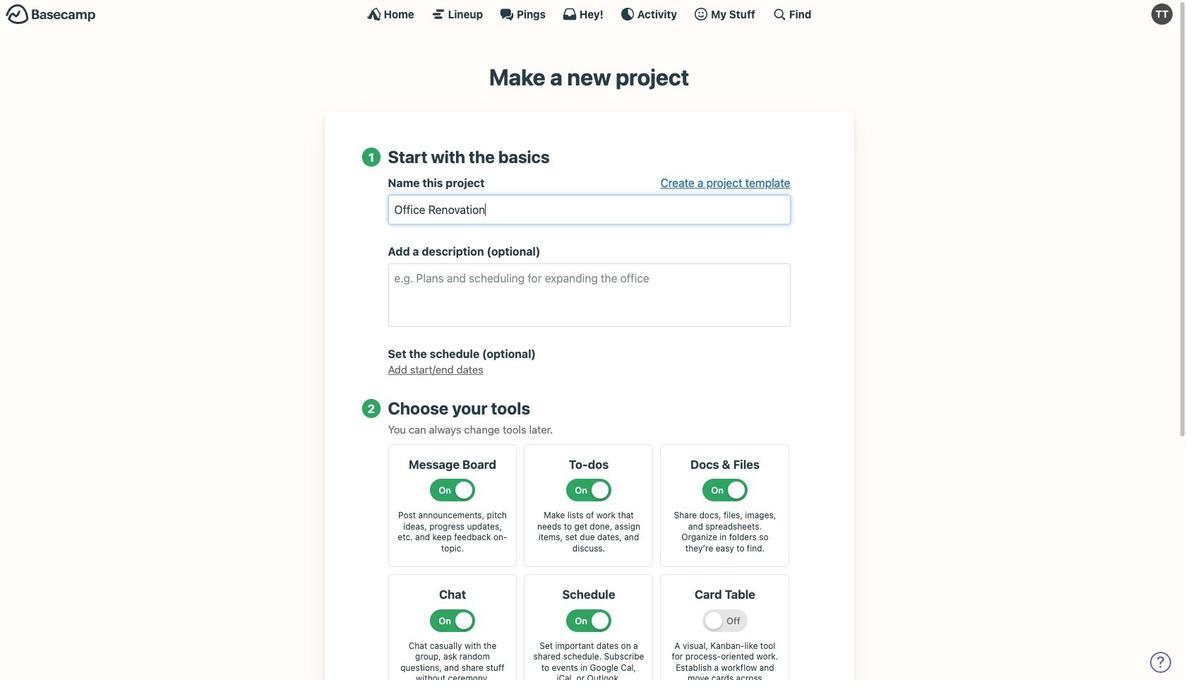 Task type: describe. For each thing, give the bounding box(es) containing it.
e.g. Office Renovation text field
[[388, 195, 791, 225]]

terry turtle image
[[1152, 4, 1173, 25]]



Task type: vqa. For each thing, say whether or not it's contained in the screenshot.
Main element
yes



Task type: locate. For each thing, give the bounding box(es) containing it.
keyboard shortcut: ⌘ + / image
[[773, 7, 787, 21]]

switch accounts image
[[6, 4, 96, 25]]

main element
[[0, 0, 1179, 28]]

e.g. Plans and scheduling for expanding the office text field
[[388, 264, 791, 327]]



